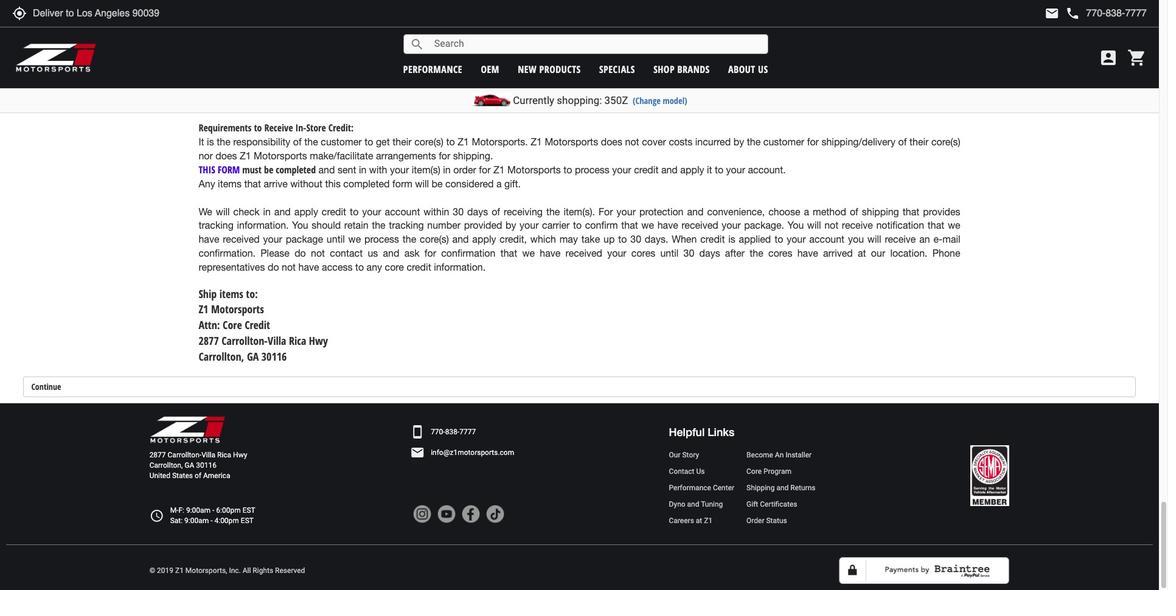 Task type: vqa. For each thing, say whether or not it's contained in the screenshot.
close related to Model: 370Z close
no



Task type: locate. For each thing, give the bounding box(es) containing it.
1 horizontal spatial process
[[575, 164, 610, 175]]

customer up 'account.'
[[764, 136, 804, 147]]

be down item(s)
[[432, 178, 443, 189]]

0 horizontal spatial core
[[223, 318, 242, 332]]

not inside requirements to receive in-store credit: it is the responsibility of the customer to get their core(s) to z1 motorsports. z1 motorsports does not cover costs incurred by the customer for shipping/delivery of their core(s) nor does z1 motorsports make/facilitate arrangements for shipping. this form must be completed and sent in with your item(s) in order for z1 motorsports to process your credit and apply it to your account. any items that arrive without this completed form will be considered a gift.
[[625, 136, 639, 147]]

performance
[[403, 62, 463, 76]]

0 horizontal spatial by
[[506, 220, 516, 231]]

1 vertical spatial apply
[[294, 206, 318, 217]]

core program
[[747, 467, 792, 476]]

for right ask
[[425, 248, 436, 259]]

a inside requirements to receive in-store credit: it is the responsibility of the customer to get their core(s) to z1 motorsports. z1 motorsports does not cover costs incurred by the customer for shipping/delivery of their core(s) nor does z1 motorsports make/facilitate arrangements for shipping. this form must be completed and sent in with your item(s) in order for z1 motorsports to process your credit and apply it to your account. any items that arrive without this completed form will be considered a gift.
[[496, 178, 502, 189]]

1 vertical spatial process
[[365, 234, 399, 245]]

hwy inside ship items to: z1 motorsports attn: core credit 2877 carrollton-villa rica hwy carrollton, ga 30116
[[309, 333, 328, 348]]

the
[[217, 136, 230, 147], [304, 136, 318, 147], [747, 136, 761, 147], [546, 206, 560, 217], [372, 220, 386, 231], [403, 234, 416, 245], [750, 248, 764, 259]]

receive
[[842, 220, 873, 231], [885, 234, 916, 245]]

at inside we will check in and apply credit to your account within 30 days of receiving the item(s). for your protection and convenience, choose a method of shipping that provides tracking information. you should retain the tracking number provided by your carrier to confirm that we have received your package. you will not receive notification that we have received your package until we process the core(s) and apply credit, which may take up to 30 days. when credit is applied to your account you will receive an e-mail confirmation. please do not contact us and ask for confirmation that we have received your cores until 30 days after the cores have arrived at our location. phone representatives do not have access to any core credit information.
[[858, 248, 866, 259]]

completed
[[276, 163, 316, 176], [343, 178, 390, 189]]

1 horizontal spatial core
[[747, 467, 762, 476]]

status
[[766, 517, 787, 525]]

1 tracking from the left
[[199, 220, 234, 231]]

apply left it
[[680, 164, 704, 175]]

not down please
[[282, 262, 296, 273]]

1 horizontal spatial days
[[699, 248, 720, 259]]

2 you from the left
[[788, 220, 804, 231]]

certificates
[[760, 500, 797, 509]]

0 vertical spatial mail
[[1045, 6, 1060, 21]]

until down days.
[[660, 248, 679, 259]]

requirements to receive in-store credit: it is the responsibility of the customer to get their core(s) to z1 motorsports. z1 motorsports does not cover costs incurred by the customer for shipping/delivery of their core(s) nor does z1 motorsports make/facilitate arrangements for shipping. this form must be completed and sent in with your item(s) in order for z1 motorsports to process your credit and apply it to your account. any items that arrive without this completed form will be considered a gift.
[[199, 121, 961, 189]]

30116 inside ship items to: z1 motorsports attn: core credit 2877 carrollton-villa rica hwy carrollton, ga 30116
[[261, 349, 287, 364]]

0 vertical spatial information.
[[237, 220, 289, 231]]

that right confirm
[[621, 220, 638, 231]]

1 horizontal spatial their
[[910, 136, 929, 147]]

30 left days.
[[631, 234, 641, 245]]

phone link
[[1066, 6, 1147, 21]]

0 horizontal spatial tracking
[[199, 220, 234, 231]]

1 horizontal spatial completed
[[343, 178, 390, 189]]

1 horizontal spatial 2877
[[199, 333, 219, 348]]

core inside ship items to: z1 motorsports attn: core credit 2877 carrollton-villa rica hwy carrollton, ga 30116
[[223, 318, 242, 332]]

phone
[[1066, 6, 1080, 21]]

0 horizontal spatial apply
[[294, 206, 318, 217]]

process inside requirements to receive in-store credit: it is the responsibility of the customer to get their core(s) to z1 motorsports. z1 motorsports does not cover costs incurred by the customer for shipping/delivery of their core(s) nor does z1 motorsports make/facilitate arrangements for shipping. this form must be completed and sent in with your item(s) in order for z1 motorsports to process your credit and apply it to your account. any items that arrive without this completed form will be considered a gift.
[[575, 164, 610, 175]]

30116 up america
[[196, 461, 217, 470]]

est right 4:00pm
[[241, 517, 254, 525]]

days
[[467, 206, 488, 217], [699, 248, 720, 259]]

process up us
[[365, 234, 399, 245]]

will inside requirements to receive in-store credit: it is the responsibility of the customer to get their core(s) to z1 motorsports. z1 motorsports does not cover costs incurred by the customer for shipping/delivery of their core(s) nor does z1 motorsports make/facilitate arrangements for shipping. this form must be completed and sent in with your item(s) in order for z1 motorsports to process your credit and apply it to your account. any items that arrive without this completed form will be considered a gift.
[[415, 178, 429, 189]]

and right dyno
[[687, 500, 699, 509]]

have left the arrived
[[797, 248, 818, 259]]

helpful links
[[669, 425, 735, 439]]

villa inside 2877 carrollton-villa rica hwy carrollton, ga 30116 united states of america
[[201, 451, 215, 459]]

rica
[[289, 333, 306, 348], [217, 451, 231, 459]]

villa down the credit
[[268, 333, 286, 348]]

1 vertical spatial est
[[241, 517, 254, 525]]

30 down when
[[684, 248, 695, 259]]

confirm
[[585, 220, 618, 231]]

their up arrangements
[[393, 136, 412, 147]]

motorsports down responsibility
[[254, 150, 307, 161]]

credit down cover
[[634, 164, 659, 175]]

core
[[385, 262, 404, 273]]

us for contact us
[[696, 467, 705, 476]]

do
[[295, 248, 306, 259], [268, 262, 279, 273]]

mail inside we will check in and apply credit to your account within 30 days of receiving the item(s). for your protection and convenience, choose a method of shipping that provides tracking information. you should retain the tracking number provided by your carrier to confirm that we have received your package. you will not receive notification that we have received your package until we process the core(s) and apply credit, which may take up to 30 days. when credit is applied to your account you will receive an e-mail confirmation. please do not contact us and ask for confirmation that we have received your cores until 30 days after the cores have arrived at our location. phone representatives do not have access to any core credit information.
[[943, 234, 961, 245]]

30116
[[261, 349, 287, 364], [196, 461, 217, 470]]

any
[[367, 262, 382, 273]]

0 vertical spatial is
[[207, 136, 214, 147]]

1 vertical spatial at
[[696, 517, 702, 525]]

do down please
[[268, 262, 279, 273]]

united
[[149, 472, 170, 480]]

1 vertical spatial does
[[216, 150, 237, 161]]

by inside requirements to receive in-store credit: it is the responsibility of the customer to get their core(s) to z1 motorsports. z1 motorsports does not cover costs incurred by the customer for shipping/delivery of their core(s) nor does z1 motorsports make/facilitate arrangements for shipping. this form must be completed and sent in with your item(s) in order for z1 motorsports to process your credit and apply it to your account. any items that arrive without this completed form will be considered a gift.
[[734, 136, 744, 147]]

we
[[642, 220, 654, 231], [948, 220, 961, 231], [348, 234, 361, 245], [522, 248, 535, 259]]

0 horizontal spatial carrollton-
[[168, 451, 201, 459]]

- left 6:00pm on the left of the page
[[212, 506, 214, 515]]

z1 down ship
[[199, 302, 208, 317]]

us down our story link
[[696, 467, 705, 476]]

and down 'costs'
[[661, 164, 678, 175]]

of right 'states'
[[195, 472, 201, 480]]

info@z1motorsports.com link
[[431, 448, 514, 458]]

states
[[172, 472, 193, 480]]

0 vertical spatial -
[[212, 506, 214, 515]]

1 horizontal spatial by
[[734, 136, 744, 147]]

us
[[758, 62, 768, 76], [696, 467, 705, 476]]

2 vertical spatial received
[[566, 248, 602, 259]]

2877 inside 2877 carrollton-villa rica hwy carrollton, ga 30116 united states of america
[[149, 451, 166, 459]]

receive down notification
[[885, 234, 916, 245]]

do down package
[[295, 248, 306, 259]]

carrollton-
[[222, 333, 268, 348], [168, 451, 201, 459]]

0 vertical spatial hwy
[[309, 333, 328, 348]]

be
[[264, 163, 273, 176], [432, 178, 443, 189]]

apply up should
[[294, 206, 318, 217]]

0 vertical spatial days
[[467, 206, 488, 217]]

0 horizontal spatial days
[[467, 206, 488, 217]]

process up item(s).
[[575, 164, 610, 175]]

1 vertical spatial days
[[699, 248, 720, 259]]

account up the arrived
[[809, 234, 845, 245]]

to
[[254, 121, 262, 135], [365, 136, 373, 147], [446, 136, 455, 147], [564, 164, 572, 175], [715, 164, 724, 175], [350, 206, 359, 217], [573, 220, 582, 231], [618, 234, 627, 245], [775, 234, 783, 245], [355, 262, 364, 273]]

0 vertical spatial by
[[734, 136, 744, 147]]

z1 right motorsports.
[[531, 136, 542, 147]]

1 vertical spatial mail
[[943, 234, 961, 245]]

items down the form
[[218, 178, 242, 189]]

1 horizontal spatial cores
[[769, 248, 793, 259]]

1 horizontal spatial rica
[[289, 333, 306, 348]]

z1 inside ship items to: z1 motorsports attn: core credit 2877 carrollton-villa rica hwy carrollton, ga 30116
[[199, 302, 208, 317]]

villa
[[268, 333, 286, 348], [201, 451, 215, 459]]

tiktok link image
[[486, 505, 505, 524]]

-
[[212, 506, 214, 515], [211, 517, 213, 525]]

not
[[625, 136, 639, 147], [825, 220, 839, 231], [311, 248, 325, 259], [282, 262, 296, 273]]

z1 company logo image
[[149, 416, 226, 444]]

completed up without
[[276, 163, 316, 176]]

1 horizontal spatial until
[[660, 248, 679, 259]]

1 vertical spatial received
[[223, 234, 260, 245]]

1 vertical spatial carrollton-
[[168, 451, 201, 459]]

1 vertical spatial 30
[[631, 234, 641, 245]]

that inside requirements to receive in-store credit: it is the responsibility of the customer to get their core(s) to z1 motorsports. z1 motorsports does not cover costs incurred by the customer for shipping/delivery of their core(s) nor does z1 motorsports make/facilitate arrangements for shipping. this form must be completed and sent in with your item(s) in order for z1 motorsports to process your credit and apply it to your account. any items that arrive without this completed form will be considered a gift.
[[244, 178, 261, 189]]

and up the confirmation at the left of page
[[452, 234, 469, 245]]

villa up america
[[201, 451, 215, 459]]

received up when
[[682, 220, 718, 231]]

rica inside ship items to: z1 motorsports attn: core credit 2877 carrollton-villa rica hwy carrollton, ga 30116
[[289, 333, 306, 348]]

1 vertical spatial be
[[432, 178, 443, 189]]

0 vertical spatial ga
[[247, 349, 259, 364]]

sema member logo image
[[970, 445, 1010, 506]]

ga inside ship items to: z1 motorsports attn: core credit 2877 carrollton-villa rica hwy carrollton, ga 30116
[[247, 349, 259, 364]]

1 horizontal spatial carrollton,
[[199, 349, 244, 364]]

1 horizontal spatial us
[[758, 62, 768, 76]]

1 horizontal spatial be
[[432, 178, 443, 189]]

2877 up united
[[149, 451, 166, 459]]

you
[[292, 220, 308, 231], [788, 220, 804, 231]]

in left order
[[443, 164, 451, 175]]

performance
[[669, 484, 711, 492]]

1 vertical spatial information.
[[434, 262, 486, 273]]

for inside we will check in and apply credit to your account within 30 days of receiving the item(s). for your protection and convenience, choose a method of shipping that provides tracking information. you should retain the tracking number provided by your carrier to confirm that we have received your package. you will not receive notification that we have received your package until we process the core(s) and apply credit, which may take up to 30 days. when credit is applied to your account you will receive an e-mail confirmation. please do not contact us and ask for confirmation that we have received your cores until 30 days after the cores have arrived at our location. phone representatives do not have access to any core credit information.
[[425, 248, 436, 259]]

carrollton- up 'states'
[[168, 451, 201, 459]]

cover
[[642, 136, 666, 147]]

1 vertical spatial is
[[728, 234, 736, 245]]

instagram link image
[[413, 505, 431, 524]]

1 vertical spatial completed
[[343, 178, 390, 189]]

core down become
[[747, 467, 762, 476]]

1 horizontal spatial at
[[858, 248, 866, 259]]

in right check in the left top of the page
[[263, 206, 271, 217]]

ask
[[404, 248, 420, 259]]

7777
[[460, 428, 476, 436]]

account down form
[[385, 206, 420, 217]]

will down method
[[807, 220, 821, 231]]

30 up number
[[453, 206, 464, 217]]

0 vertical spatial villa
[[268, 333, 286, 348]]

information.
[[237, 220, 289, 231], [434, 262, 486, 273]]

0 horizontal spatial rica
[[217, 451, 231, 459]]

received up confirmation.
[[223, 234, 260, 245]]

have down which
[[540, 248, 561, 259]]

0 vertical spatial received
[[682, 220, 718, 231]]

9:00am
[[186, 506, 211, 515], [184, 517, 209, 525]]

1 vertical spatial do
[[268, 262, 279, 273]]

1 horizontal spatial 30
[[631, 234, 641, 245]]

core(s) inside we will check in and apply credit to your account within 30 days of receiving the item(s). for your protection and convenience, choose a method of shipping that provides tracking information. you should retain the tracking number provided by your carrier to confirm that we have received your package. you will not receive notification that we have received your package until we process the core(s) and apply credit, which may take up to 30 days. when credit is applied to your account you will receive an e-mail confirmation. please do not contact us and ask for confirmation that we have received your cores until 30 days after the cores have arrived at our location. phone representatives do not have access to any core credit information.
[[420, 234, 449, 245]]

hwy inside 2877 carrollton-villa rica hwy carrollton, ga 30116 united states of america
[[233, 451, 247, 459]]

0 horizontal spatial be
[[264, 163, 273, 176]]

1 horizontal spatial a
[[804, 206, 809, 217]]

0 horizontal spatial cores
[[631, 248, 655, 259]]

0 vertical spatial us
[[758, 62, 768, 76]]

1 horizontal spatial information.
[[434, 262, 486, 273]]

1 cores from the left
[[631, 248, 655, 259]]

1 vertical spatial 30116
[[196, 461, 217, 470]]

process
[[575, 164, 610, 175], [365, 234, 399, 245]]

shopping_cart
[[1128, 48, 1147, 68]]

1 customer from the left
[[321, 136, 362, 147]]

motorsports down shopping:
[[545, 136, 598, 147]]

protection
[[639, 206, 684, 217]]

gift
[[747, 500, 758, 509]]

is inside we will check in and apply credit to your account within 30 days of receiving the item(s). for your protection and convenience, choose a method of shipping that provides tracking information. you should retain the tracking number provided by your carrier to confirm that we have received your package. you will not receive notification that we have received your package until we process the core(s) and apply credit, which may take up to 30 days. when credit is applied to your account you will receive an e-mail confirmation. please do not contact us and ask for confirmation that we have received your cores until 30 days after the cores have arrived at our location. phone representatives do not have access to any core credit information.
[[728, 234, 736, 245]]

z1 down the tuning
[[704, 517, 713, 525]]

of inside 2877 carrollton-villa rica hwy carrollton, ga 30116 united states of america
[[195, 472, 201, 480]]

est right 6:00pm on the left of the page
[[243, 506, 255, 515]]

story
[[682, 451, 699, 459]]

facebook link image
[[462, 505, 480, 524]]

1 horizontal spatial carrollton-
[[222, 333, 268, 348]]

0 vertical spatial items
[[218, 178, 242, 189]]

items inside ship items to: z1 motorsports attn: core credit 2877 carrollton-villa rica hwy carrollton, ga 30116
[[219, 286, 243, 301]]

1 vertical spatial villa
[[201, 451, 215, 459]]

carrollton, inside ship items to: z1 motorsports attn: core credit 2877 carrollton-villa rica hwy carrollton, ga 30116
[[199, 349, 244, 364]]

2 customer from the left
[[764, 136, 804, 147]]

a right choose
[[804, 206, 809, 217]]

1 horizontal spatial you
[[788, 220, 804, 231]]

1 vertical spatial us
[[696, 467, 705, 476]]

that up notification
[[903, 206, 920, 217]]

tracking
[[199, 220, 234, 231], [389, 220, 424, 231]]

1 vertical spatial by
[[506, 220, 516, 231]]

core
[[223, 318, 242, 332], [747, 467, 762, 476]]

gift certificates
[[747, 500, 797, 509]]

0 vertical spatial a
[[496, 178, 502, 189]]

cores
[[631, 248, 655, 259], [769, 248, 793, 259]]

1 horizontal spatial received
[[566, 248, 602, 259]]

0 vertical spatial carrollton,
[[199, 349, 244, 364]]

information. down the confirmation at the left of page
[[434, 262, 486, 273]]

applied
[[739, 234, 771, 245]]

z1 up gift.
[[493, 164, 505, 175]]

0 vertical spatial 2877
[[199, 333, 219, 348]]

9:00am right f:
[[186, 506, 211, 515]]

1 vertical spatial 2877
[[149, 451, 166, 459]]

0 horizontal spatial process
[[365, 234, 399, 245]]

350z
[[605, 94, 628, 106]]

contact us
[[669, 467, 705, 476]]

2 horizontal spatial in
[[443, 164, 451, 175]]

(change
[[633, 95, 661, 106]]

1 their from the left
[[393, 136, 412, 147]]

is right it
[[207, 136, 214, 147]]

rica inside 2877 carrollton-villa rica hwy carrollton, ga 30116 united states of america
[[217, 451, 231, 459]]

in
[[359, 164, 367, 175], [443, 164, 451, 175], [263, 206, 271, 217]]

1 vertical spatial a
[[804, 206, 809, 217]]

center
[[713, 484, 734, 492]]

store
[[306, 121, 326, 135]]

0 vertical spatial receive
[[842, 220, 873, 231]]

careers at z1 link
[[669, 516, 734, 527]]

order
[[747, 517, 765, 525]]

1 vertical spatial items
[[219, 286, 243, 301]]

2 horizontal spatial 30
[[684, 248, 695, 259]]

0 vertical spatial completed
[[276, 163, 316, 176]]

0 horizontal spatial villa
[[201, 451, 215, 459]]

to down package.
[[775, 234, 783, 245]]

30
[[453, 206, 464, 217], [631, 234, 641, 245], [684, 248, 695, 259]]

of up the provided
[[492, 206, 500, 217]]

the up 'account.'
[[747, 136, 761, 147]]

sat:
[[170, 517, 183, 525]]

by up credit,
[[506, 220, 516, 231]]

days left after on the right top of page
[[699, 248, 720, 259]]

received
[[682, 220, 718, 231], [223, 234, 260, 245], [566, 248, 602, 259]]

credit down ask
[[407, 262, 431, 273]]

9:00am right the sat:
[[184, 517, 209, 525]]

0 horizontal spatial their
[[393, 136, 412, 147]]

0 vertical spatial carrollton-
[[222, 333, 268, 348]]

shipping
[[862, 206, 899, 217]]

tracking down "we"
[[199, 220, 234, 231]]

items left "to:"
[[219, 286, 243, 301]]

2877 inside ship items to: z1 motorsports attn: core credit 2877 carrollton-villa rica hwy carrollton, ga 30116
[[199, 333, 219, 348]]

villa inside ship items to: z1 motorsports attn: core credit 2877 carrollton-villa rica hwy carrollton, ga 30116
[[268, 333, 286, 348]]

0 horizontal spatial 2877
[[149, 451, 166, 459]]

is inside requirements to receive in-store credit: it is the responsibility of the customer to get their core(s) to z1 motorsports. z1 motorsports does not cover costs incurred by the customer for shipping/delivery of their core(s) nor does z1 motorsports make/facilitate arrangements for shipping. this form must be completed and sent in with your item(s) in order for z1 motorsports to process your credit and apply it to your account. any items that arrive without this completed form will be considered a gift.
[[207, 136, 214, 147]]

performance link
[[403, 62, 463, 76]]

not left cover
[[625, 136, 639, 147]]

items
[[218, 178, 242, 189], [219, 286, 243, 301]]

and
[[319, 164, 335, 175], [661, 164, 678, 175], [274, 206, 291, 217], [687, 206, 704, 217], [452, 234, 469, 245], [383, 248, 399, 259], [777, 484, 789, 492], [687, 500, 699, 509]]

any
[[199, 178, 215, 189]]

m-
[[170, 506, 179, 515]]

2 vertical spatial apply
[[472, 234, 496, 245]]

cores down days.
[[631, 248, 655, 259]]

without
[[290, 178, 322, 189]]

motorsports.
[[472, 136, 528, 147]]

our
[[871, 248, 885, 259]]

0 vertical spatial core
[[223, 318, 242, 332]]

mail phone
[[1045, 6, 1080, 21]]

hwy
[[309, 333, 328, 348], [233, 451, 247, 459]]

0 horizontal spatial you
[[292, 220, 308, 231]]

1 horizontal spatial tracking
[[389, 220, 424, 231]]

0 vertical spatial account
[[385, 206, 420, 217]]

1 horizontal spatial villa
[[268, 333, 286, 348]]

receive up you
[[842, 220, 873, 231]]

0 horizontal spatial is
[[207, 136, 214, 147]]

1 vertical spatial receive
[[885, 234, 916, 245]]

z1 right 2019
[[175, 566, 184, 575]]

about us
[[728, 62, 768, 76]]

to up responsibility
[[254, 121, 262, 135]]

dyno
[[669, 500, 686, 509]]

of
[[293, 136, 302, 147], [898, 136, 907, 147], [492, 206, 500, 217], [850, 206, 858, 217], [195, 472, 201, 480]]

at down you
[[858, 248, 866, 259]]

receive
[[264, 121, 293, 135]]

carrollton- inside 2877 carrollton-villa rica hwy carrollton, ga 30116 united states of america
[[168, 451, 201, 459]]

1 horizontal spatial in
[[359, 164, 367, 175]]

that down must
[[244, 178, 261, 189]]

their right shipping/delivery at the right of page
[[910, 136, 929, 147]]

by inside we will check in and apply credit to your account within 30 days of receiving the item(s). for your protection and convenience, choose a method of shipping that provides tracking information. you should retain the tracking number provided by your carrier to confirm that we have received your package. you will not receive notification that we have received your package until we process the core(s) and apply credit, which may take up to 30 days. when credit is applied to your account you will receive an e-mail confirmation. please do not contact us and ask for confirmation that we have received your cores until 30 days after the cores have arrived at our location. phone representatives do not have access to any core credit information.
[[506, 220, 516, 231]]

6:00pm
[[216, 506, 241, 515]]

0 horizontal spatial a
[[496, 178, 502, 189]]

items inside requirements to receive in-store credit: it is the responsibility of the customer to get their core(s) to z1 motorsports. z1 motorsports does not cover costs incurred by the customer for shipping/delivery of their core(s) nor does z1 motorsports make/facilitate arrangements for shipping. this form must be completed and sent in with your item(s) in order for z1 motorsports to process your credit and apply it to your account. any items that arrive without this completed form will be considered a gift.
[[218, 178, 242, 189]]

0 horizontal spatial does
[[216, 150, 237, 161]]

1 horizontal spatial apply
[[472, 234, 496, 245]]

0 horizontal spatial information.
[[237, 220, 289, 231]]



Task type: describe. For each thing, give the bounding box(es) containing it.
4:00pm
[[214, 517, 239, 525]]

and down arrive
[[274, 206, 291, 217]]

to left get
[[365, 136, 373, 147]]

in inside we will check in and apply credit to your account within 30 days of receiving the item(s). for your protection and convenience, choose a method of shipping that provides tracking information. you should retain the tracking number provided by your carrier to confirm that we have received your package. you will not receive notification that we have received your package until we process the core(s) and apply credit, which may take up to 30 days. when credit is applied to your account you will receive an e-mail confirmation. please do not contact us and ask for confirmation that we have received your cores until 30 days after the cores have arrived at our location. phone representatives do not have access to any core credit information.
[[263, 206, 271, 217]]

process inside we will check in and apply credit to your account within 30 days of receiving the item(s). for your protection and convenience, choose a method of shipping that provides tracking information. you should retain the tracking number provided by your carrier to confirm that we have received your package. you will not receive notification that we have received your package until we process the core(s) and apply credit, which may take up to 30 days. when credit is applied to your account you will receive an e-mail confirmation. please do not contact us and ask for confirmation that we have received your cores until 30 days after the cores have arrived at our location. phone representatives do not have access to any core credit information.
[[365, 234, 399, 245]]

your right it
[[726, 164, 745, 175]]

0 vertical spatial 9:00am
[[186, 506, 211, 515]]

performance center link
[[669, 483, 734, 494]]

carrollton- inside ship items to: z1 motorsports attn: core credit 2877 carrollton-villa rica hwy carrollton, ga 30116
[[222, 333, 268, 348]]

have up confirmation.
[[199, 234, 219, 245]]

contact
[[330, 248, 363, 259]]

and up core
[[383, 248, 399, 259]]

that down credit,
[[501, 248, 517, 259]]

retain
[[344, 220, 368, 231]]

this form link
[[199, 163, 240, 176]]

account.
[[748, 164, 786, 175]]

apply inside requirements to receive in-store credit: it is the responsibility of the customer to get their core(s) to z1 motorsports. z1 motorsports does not cover costs incurred by the customer for shipping/delivery of their core(s) nor does z1 motorsports make/facilitate arrangements for shipping. this form must be completed and sent in with your item(s) in order for z1 motorsports to process your credit and apply it to your account. any items that arrive without this completed form will be considered a gift.
[[680, 164, 704, 175]]

carrollton, inside 2877 carrollton-villa rica hwy carrollton, ga 30116 united states of america
[[149, 461, 183, 470]]

america
[[203, 472, 230, 480]]

representatives
[[199, 262, 265, 273]]

up
[[604, 234, 615, 245]]

1 vertical spatial until
[[660, 248, 679, 259]]

my_location
[[12, 6, 27, 21]]

order status
[[747, 517, 787, 525]]

mail link
[[1045, 6, 1060, 21]]

get
[[376, 136, 390, 147]]

z1 motorsports logo image
[[15, 43, 97, 73]]

all
[[243, 566, 251, 575]]

arrived
[[823, 248, 853, 259]]

for up item(s)
[[439, 150, 451, 161]]

this
[[199, 163, 215, 176]]

your down up
[[607, 248, 627, 259]]

838-
[[445, 428, 460, 436]]

method
[[813, 206, 846, 217]]

0 horizontal spatial receive
[[842, 220, 873, 231]]

careers at z1
[[669, 517, 713, 525]]

become an installer
[[747, 451, 812, 459]]

0 horizontal spatial completed
[[276, 163, 316, 176]]

performance center
[[669, 484, 734, 492]]

your up retain
[[362, 206, 381, 217]]

phone
[[933, 248, 961, 259]]

provides
[[923, 206, 961, 217]]

your right the for
[[617, 206, 636, 217]]

rights
[[253, 566, 273, 575]]

have down the protection
[[658, 220, 678, 231]]

a inside we will check in and apply credit to your account within 30 days of receiving the item(s). for your protection and convenience, choose a method of shipping that provides tracking information. you should retain the tracking number provided by your carrier to confirm that we have received your package. you will not receive notification that we have received your package until we process the core(s) and apply credit, which may take up to 30 days. when credit is applied to your account you will receive an e-mail confirmation. please do not contact us and ask for confirmation that we have received your cores until 30 days after the cores have arrived at our location. phone representatives do not have access to any core credit information.
[[804, 206, 809, 217]]

smartphone
[[410, 425, 425, 439]]

new
[[518, 62, 537, 76]]

0 vertical spatial until
[[327, 234, 345, 245]]

youtube link image
[[438, 505, 456, 524]]

motorsports up gift.
[[508, 164, 561, 175]]

must
[[242, 163, 262, 176]]

access
[[322, 262, 353, 273]]

continue link
[[23, 377, 1136, 397]]

the down applied
[[750, 248, 764, 259]]

we down retain
[[348, 234, 361, 245]]

ga inside 2877 carrollton-villa rica hwy carrollton, ga 30116 united states of america
[[185, 461, 194, 470]]

choose
[[769, 206, 801, 217]]

form
[[218, 163, 240, 176]]

account_box link
[[1096, 48, 1121, 68]]

helpful
[[669, 425, 705, 439]]

us for about us
[[758, 62, 768, 76]]

when
[[672, 234, 697, 245]]

carrier
[[542, 220, 570, 231]]

f:
[[179, 506, 184, 515]]

check
[[233, 206, 260, 217]]

the up carrier
[[546, 206, 560, 217]]

we will check in and apply credit to your account within 30 days of receiving the item(s). for your protection and convenience, choose a method of shipping that provides tracking information. you should retain the tracking number provided by your carrier to confirm that we have received your package. you will not receive notification that we have received your package until we process the core(s) and apply credit, which may take up to 30 days. when credit is applied to your account you will receive an e-mail confirmation. please do not contact us and ask for confirmation that we have received your cores until 30 days after the cores have arrived at our location. phone representatives do not have access to any core credit information.
[[199, 206, 961, 273]]

shipping and returns link
[[747, 483, 816, 494]]

1 you from the left
[[292, 220, 308, 231]]

credit up should
[[322, 206, 346, 217]]

0 vertical spatial does
[[601, 136, 622, 147]]

1 vertical spatial 9:00am
[[184, 517, 209, 525]]

not down method
[[825, 220, 839, 231]]

to right it
[[715, 164, 724, 175]]

will up our
[[868, 234, 881, 245]]

item(s).
[[564, 206, 595, 217]]

make/facilitate
[[310, 150, 373, 161]]

model)
[[663, 95, 687, 106]]

to right up
[[618, 234, 627, 245]]

0 vertical spatial est
[[243, 506, 255, 515]]

gift.
[[504, 178, 521, 189]]

with
[[369, 164, 387, 175]]

order status link
[[747, 516, 816, 527]]

have down package
[[299, 262, 319, 273]]

account_box
[[1099, 48, 1118, 68]]

0 vertical spatial be
[[264, 163, 273, 176]]

confirmation.
[[199, 248, 256, 259]]

we
[[199, 206, 212, 217]]

shipping.
[[453, 150, 493, 161]]

2877 carrollton-villa rica hwy carrollton, ga 30116 united states of america
[[149, 451, 247, 480]]

new products link
[[518, 62, 581, 76]]

the right retain
[[372, 220, 386, 231]]

0 horizontal spatial received
[[223, 234, 260, 245]]

the down 'requirements'
[[217, 136, 230, 147]]

not down package
[[311, 248, 325, 259]]

program
[[764, 467, 792, 476]]

shop brands
[[654, 62, 710, 76]]

0 horizontal spatial 30
[[453, 206, 464, 217]]

that up e-
[[928, 220, 945, 231]]

0 horizontal spatial at
[[696, 517, 702, 525]]

1 horizontal spatial receive
[[885, 234, 916, 245]]

this
[[325, 178, 341, 189]]

will right "we"
[[216, 206, 230, 217]]

2 their from the left
[[910, 136, 929, 147]]

your up form
[[390, 164, 409, 175]]

we down provides
[[948, 220, 961, 231]]

your down convenience,
[[722, 220, 741, 231]]

about us link
[[728, 62, 768, 76]]

of right method
[[850, 206, 858, 217]]

we down which
[[522, 248, 535, 259]]

30116 inside 2877 carrollton-villa rica hwy carrollton, ga 30116 united states of america
[[196, 461, 217, 470]]

the up ask
[[403, 234, 416, 245]]

0 vertical spatial do
[[295, 248, 306, 259]]

dyno and tuning link
[[669, 500, 734, 510]]

credit,
[[500, 234, 527, 245]]

1 vertical spatial -
[[211, 517, 213, 525]]

to up shipping.
[[446, 136, 455, 147]]

attn:
[[199, 318, 220, 332]]

for
[[599, 206, 613, 217]]

and down core program link
[[777, 484, 789, 492]]

z1 up shipping.
[[458, 136, 469, 147]]

1 horizontal spatial mail
[[1045, 6, 1060, 21]]

to down item(s).
[[573, 220, 582, 231]]

the down store
[[304, 136, 318, 147]]

access_time m-f: 9:00am - 6:00pm est sat: 9:00am - 4:00pm est
[[149, 506, 255, 525]]

to up retain
[[350, 206, 359, 217]]

motorsports,
[[185, 566, 227, 575]]

access_time
[[149, 509, 164, 523]]

considered
[[445, 178, 494, 189]]

requirements
[[199, 121, 252, 135]]

confirmation
[[441, 248, 496, 259]]

770-838-7777 link
[[431, 427, 476, 437]]

for down shipping.
[[479, 164, 491, 175]]

your down choose
[[787, 234, 806, 245]]

2 horizontal spatial received
[[682, 220, 718, 231]]

we up days.
[[642, 220, 654, 231]]

to up item(s).
[[564, 164, 572, 175]]

our
[[669, 451, 681, 459]]

your up please
[[263, 234, 282, 245]]

credit inside requirements to receive in-store credit: it is the responsibility of the customer to get their core(s) to z1 motorsports. z1 motorsports does not cover costs incurred by the customer for shipping/delivery of their core(s) nor does z1 motorsports make/facilitate arrangements for shipping. this form must be completed and sent in with your item(s) in order for z1 motorsports to process your credit and apply it to your account. any items that arrive without this completed form will be considered a gift.
[[634, 164, 659, 175]]

links
[[708, 425, 735, 439]]

for left shipping/delivery at the right of page
[[807, 136, 819, 147]]

credit right when
[[700, 234, 725, 245]]

provided
[[464, 220, 502, 231]]

770-
[[431, 428, 445, 436]]

of down in-
[[293, 136, 302, 147]]

package.
[[744, 220, 784, 231]]

ship
[[199, 286, 217, 301]]

to left any
[[355, 262, 364, 273]]

1 horizontal spatial account
[[809, 234, 845, 245]]

your down receiving
[[520, 220, 539, 231]]

arrive
[[264, 178, 288, 189]]

our story
[[669, 451, 699, 459]]

2 tracking from the left
[[389, 220, 424, 231]]

number
[[427, 220, 461, 231]]

of right shipping/delivery at the right of page
[[898, 136, 907, 147]]

specials
[[599, 62, 635, 76]]

motorsports inside ship items to: z1 motorsports attn: core credit 2877 carrollton-villa rica hwy carrollton, ga 30116
[[211, 302, 264, 317]]

search
[[410, 37, 425, 51]]

shipping/delivery
[[822, 136, 896, 147]]

shopping:
[[557, 94, 602, 106]]

z1 up must
[[240, 150, 251, 161]]

and up when
[[687, 206, 704, 217]]

your up the for
[[612, 164, 631, 175]]

info@z1motorsports.com
[[431, 448, 514, 457]]

currently shopping: 350z (change model)
[[513, 94, 687, 106]]

gift certificates link
[[747, 500, 816, 510]]

after
[[725, 248, 745, 259]]

email
[[410, 446, 425, 460]]

and up this
[[319, 164, 335, 175]]

Search search field
[[425, 35, 768, 53]]

2 vertical spatial 30
[[684, 248, 695, 259]]

2 cores from the left
[[769, 248, 793, 259]]

package
[[286, 234, 323, 245]]

brands
[[678, 62, 710, 76]]



